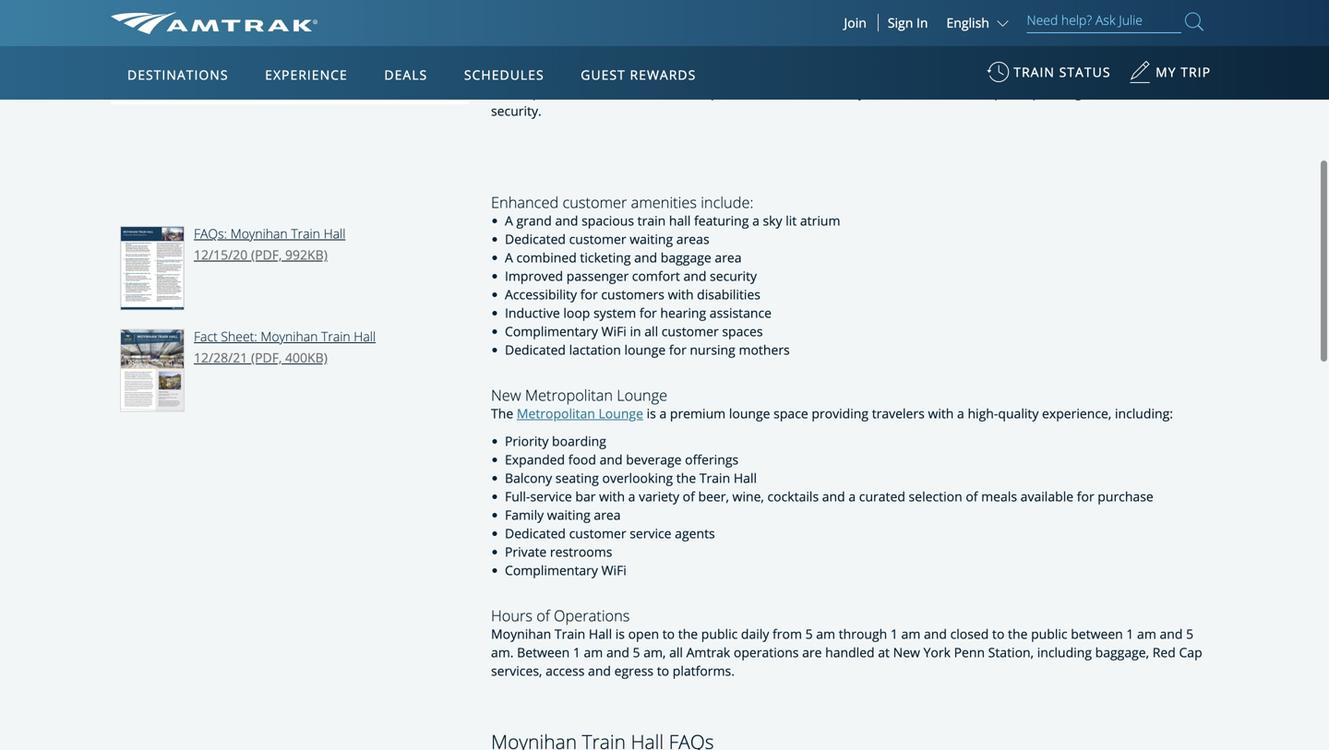 Task type: vqa. For each thing, say whether or not it's contained in the screenshot.
the bottommost at
yes



Task type: describe. For each thing, give the bounding box(es) containing it.
and right grand
[[555, 212, 578, 229]]

is inside the moynihan train hall is located directly across from new york penn station at 8th avenue in the historic james a. farley post office building.
[[641, 19, 651, 37]]

baggage,
[[1095, 644, 1149, 661]]

the inside to better serve amtrak intercity customers and commuter rail passengers, amtrak, in partnership with empire state development (state of new york), expanded into the new moynihan train hall to improve passenger comfort and security.
[[787, 84, 807, 101]]

avenue
[[1003, 19, 1048, 37]]

wifi for expanded
[[601, 562, 627, 579]]

high-
[[968, 405, 998, 422]]

hours
[[491, 606, 533, 626]]

and up egress
[[606, 644, 629, 661]]

across
[[749, 19, 788, 37]]

of inside to better serve amtrak intercity customers and commuter rail passengers, amtrak, in partnership with empire state development (state of new york), expanded into the new moynihan train hall to improve passenger comfort and security.
[[613, 84, 626, 101]]

moynihan inside the moynihan train hall is located directly across from new york penn station at 8th avenue in the historic james a. farley post office building.
[[517, 19, 577, 37]]

amtrak,
[[941, 65, 989, 83]]

for up loop on the top left
[[580, 286, 598, 303]]

guest
[[581, 66, 626, 84]]

2 a from the top
[[505, 249, 513, 266]]

inductive
[[505, 304, 560, 322]]

(pdf, inside fact sheet: moynihan train hall 12/28/21 (pdf, 400kb)
[[251, 349, 282, 366]]

moynihan inside to better serve amtrak intercity customers and commuter rail passengers, amtrak, in partnership with empire state development (state of new york), expanded into the new moynihan train hall to improve passenger comfort and security.
[[839, 84, 899, 101]]

0 horizontal spatial 5
[[633, 644, 640, 661]]

bar
[[575, 488, 596, 505]]

the inside priority boarding expanded food and beverage offerings balcony seating overlooking the train hall full-service bar with a variety of beer, wine, cocktails and a curated selection of meals available for purchase family waiting area dedicated customer service agents private restrooms complimentary wifi
[[676, 469, 696, 487]]

schedules link
[[457, 46, 552, 100]]

amtrak inside hours of operations moynihan train hall is open to the public daily from 5 am through 1 am and closed to the public between 1 am and 5 am. between 1 am and 5 am, all amtrak operations are handled at new york penn station, including baggage, red cap services, access and egress to platforms.
[[686, 644, 730, 661]]

boarding
[[552, 432, 606, 450]]

fact
[[194, 328, 218, 345]]

ticketing
[[580, 249, 631, 266]]

moynihan inside hours of operations moynihan train hall is open to the public daily from 5 am through 1 am and closed to the public between 1 am and 5 am. between 1 am and 5 am, all amtrak operations are handled at new york penn station, including baggage, red cap services, access and egress to platforms.
[[491, 625, 551, 643]]

am up red
[[1137, 625, 1156, 643]]

destinations button
[[120, 49, 236, 101]]

penn inside hours of operations moynihan train hall is open to the public daily from 5 am through 1 am and closed to the public between 1 am and 5 am. between 1 am and 5 am, all amtrak operations are handled at new york penn station, including baggage, red cap services, access and egress to platforms.
[[954, 644, 985, 661]]

quality
[[998, 405, 1039, 422]]

security
[[710, 267, 757, 285]]

train inside hours of operations moynihan train hall is open to the public daily from 5 am through 1 am and closed to the public between 1 am and 5 am. between 1 am and 5 am, all amtrak operations are handled at new york penn station, including baggage, red cap services, access and egress to platforms.
[[555, 625, 585, 643]]

my trip button
[[1129, 54, 1211, 100]]

spaces
[[722, 323, 763, 340]]

experience
[[265, 66, 348, 84]]

search icon image
[[1185, 9, 1204, 34]]

red
[[1153, 644, 1176, 661]]

expanded
[[505, 451, 565, 468]]

at inside hours of operations moynihan train hall is open to the public daily from 5 am through 1 am and closed to the public between 1 am and 5 am. between 1 am and 5 am, all amtrak operations are handled at new york penn station, including baggage, red cap services, access and egress to platforms.
[[878, 644, 890, 661]]

join button
[[833, 14, 879, 31]]

beverage
[[626, 451, 682, 468]]

available
[[1021, 488, 1074, 505]]

services,
[[491, 662, 542, 680]]

commuter
[[778, 65, 841, 83]]

sign
[[888, 14, 913, 31]]

state
[[1156, 65, 1187, 83]]

beer,
[[698, 488, 729, 505]]

intercity
[[633, 65, 681, 83]]

serve
[[550, 65, 582, 83]]

to
[[491, 65, 506, 83]]

of left meals at the right of page
[[966, 488, 978, 505]]

hall inside priority boarding expanded food and beverage offerings balcony seating overlooking the train hall full-service bar with a variety of beer, wine, cocktails and a curated selection of meals available for purchase family waiting area dedicated customer service agents private restrooms complimentary wifi
[[734, 469, 757, 487]]

status
[[1059, 63, 1111, 81]]

offerings
[[685, 451, 739, 468]]

in
[[916, 14, 928, 31]]

english
[[946, 14, 989, 31]]

992kb)
[[285, 246, 328, 264]]

and up into at the top of page
[[751, 65, 775, 83]]

train inside the moynihan train hall is located directly across from new york penn station at 8th avenue in the historic james a. farley post office building.
[[580, 19, 611, 37]]

variety
[[639, 488, 679, 505]]

8th
[[980, 19, 1000, 37]]

1 a from the top
[[505, 212, 513, 229]]

sign in
[[888, 14, 928, 31]]

improved
[[505, 267, 563, 285]]

hall inside to better serve amtrak intercity customers and commuter rail passengers, amtrak, in partnership with empire state development (state of new york), expanded into the new moynihan train hall to improve passenger comfort and security.
[[937, 84, 960, 101]]

a down 'overlooking'
[[628, 488, 635, 505]]

passenger inside enhanced customer amenities include: a grand and spacious train hall featuring a sky lit atrium dedicated customer waiting areas a combined ticketing and baggage area improved passenger comfort and security accessibility for customers with disabilities inductive loop system for hearing assistance complimentary wifi in all customer spaces dedicated lactation lounge for nursing mothers
[[567, 267, 629, 285]]

1 horizontal spatial 5
[[805, 625, 813, 643]]

2 horizontal spatial 1
[[1126, 625, 1134, 643]]

disabilities
[[697, 286, 761, 303]]

amenities
[[631, 192, 697, 213]]

hall inside hours of operations moynihan train hall is open to the public daily from 5 am through 1 am and closed to the public between 1 am and 5 am. between 1 am and 5 am, all amtrak operations are handled at new york penn station, including baggage, red cap services, access and egress to platforms.
[[589, 625, 612, 643]]

area inside enhanced customer amenities include: a grand and spacious train hall featuring a sky lit atrium dedicated customer waiting areas a combined ticketing and baggage area improved passenger comfort and security accessibility for customers with disabilities inductive loop system for hearing assistance complimentary wifi in all customer spaces dedicated lactation lounge for nursing mothers
[[715, 249, 742, 266]]

rail
[[844, 65, 863, 83]]

located
[[654, 19, 698, 37]]

2 dedicated from the top
[[505, 341, 566, 359]]

metropolitan lounge link
[[517, 405, 643, 422]]

passenger inside to better serve amtrak intercity customers and commuter rail passengers, amtrak, in partnership with empire state development (state of new york), expanded into the new moynihan train hall to improve passenger comfort and security.
[[1032, 84, 1095, 101]]

train inside priority boarding expanded food and beverage offerings balcony seating overlooking the train hall full-service bar with a variety of beer, wine, cocktails and a curated selection of meals available for purchase family waiting area dedicated customer service agents private restrooms complimentary wifi
[[699, 469, 730, 487]]

train inside to better serve amtrak intercity customers and commuter rail passengers, amtrak, in partnership with empire state development (state of new york), expanded into the new moynihan train hall to improve passenger comfort and security.
[[902, 84, 933, 101]]

regions map image
[[179, 154, 622, 412]]

wine,
[[732, 488, 764, 505]]

english button
[[946, 14, 1013, 31]]

experience button
[[258, 49, 355, 101]]

train
[[1014, 63, 1055, 81]]

balcony
[[505, 469, 552, 487]]

a inside enhanced customer amenities include: a grand and spacious train hall featuring a sky lit atrium dedicated customer waiting areas a combined ticketing and baggage area improved passenger comfort and security accessibility for customers with disabilities inductive loop system for hearing assistance complimentary wifi in all customer spaces dedicated lactation lounge for nursing mothers
[[752, 212, 760, 229]]

hall inside fact sheet: moynihan train hall 12/28/21 (pdf, 400kb)
[[354, 328, 376, 345]]

into
[[760, 84, 784, 101]]

between
[[1071, 625, 1123, 643]]

0 horizontal spatial 1
[[573, 644, 580, 661]]

for left nursing
[[669, 341, 687, 359]]

train
[[637, 212, 666, 229]]

moynihan inside fact sheet: moynihan train hall 12/28/21 (pdf, 400kb)
[[261, 328, 318, 345]]

overlooking
[[602, 469, 673, 487]]

station,
[[988, 644, 1034, 661]]

train inside fact sheet: moynihan train hall 12/28/21 (pdf, 400kb)
[[321, 328, 350, 345]]

operations
[[554, 606, 630, 626]]

assistance
[[710, 304, 772, 322]]

and right "food"
[[600, 451, 623, 468]]

wifi for amenities
[[601, 323, 627, 340]]

moynihan inside faqs: moynihan train hall 12/15/20 (pdf, 992kb)
[[230, 225, 288, 242]]

a left curated
[[849, 488, 856, 505]]

priority
[[505, 432, 549, 450]]

and down the train
[[634, 249, 657, 266]]

complimentary for priority
[[505, 562, 598, 579]]

passengers,
[[867, 65, 938, 83]]

better
[[509, 65, 546, 83]]

trip
[[1181, 63, 1211, 81]]

a left premium at the bottom of the page
[[659, 405, 667, 422]]

lounge inside new metropolitan lounge the metropolitan lounge is a premium lounge space providing travelers with a high-quality experience, including:
[[729, 405, 770, 422]]

2 public from the left
[[1031, 625, 1068, 643]]

james
[[1137, 19, 1173, 37]]

york),
[[659, 84, 693, 101]]

the up station,
[[1008, 625, 1028, 643]]

am up are
[[816, 625, 835, 643]]

Please enter your search item search field
[[1027, 9, 1181, 33]]

for inside priority boarding expanded food and beverage offerings balcony seating overlooking the train hall full-service bar with a variety of beer, wine, cocktails and a curated selection of meals available for purchase family waiting area dedicated customer service agents private restrooms complimentary wifi
[[1077, 488, 1094, 505]]

train inside faqs: moynihan train hall 12/15/20 (pdf, 992kb)
[[291, 225, 320, 242]]

seating
[[555, 469, 599, 487]]

of inside hours of operations moynihan train hall is open to the public daily from 5 am through 1 am and closed to the public between 1 am and 5 am. between 1 am and 5 am, all amtrak operations are handled at new york penn station, including baggage, red cap services, access and egress to platforms.
[[537, 606, 550, 626]]

in inside enhanced customer amenities include: a grand and spacious train hall featuring a sky lit atrium dedicated customer waiting areas a combined ticketing and baggage area improved passenger comfort and security accessibility for customers with disabilities inductive loop system for hearing assistance complimentary wifi in all customer spaces dedicated lactation lounge for nursing mothers
[[630, 323, 641, 340]]

access
[[546, 662, 585, 680]]

with inside priority boarding expanded food and beverage offerings balcony seating overlooking the train hall full-service bar with a variety of beer, wine, cocktails and a curated selection of meals available for purchase family waiting area dedicated customer service agents private restrooms complimentary wifi
[[599, 488, 625, 505]]

1 dedicated from the top
[[505, 230, 566, 248]]

and down my
[[1149, 84, 1172, 101]]

the moynihan train hall is located directly across from new york penn station at 8th avenue in the historic james a. farley post office building.
[[491, 19, 1188, 55]]

waiting inside enhanced customer amenities include: a grand and spacious train hall featuring a sky lit atrium dedicated customer waiting areas a combined ticketing and baggage area improved passenger comfort and security accessibility for customers with disabilities inductive loop system for hearing assistance complimentary wifi in all customer spaces dedicated lactation lounge for nursing mothers
[[630, 230, 673, 248]]

platforms.
[[673, 662, 735, 680]]

fact sheet: moynihan train hall 12/28/21 (pdf, 400kb)
[[194, 328, 376, 366]]

to inside to better serve amtrak intercity customers and commuter rail passengers, amtrak, in partnership with empire state development (state of new york), expanded into the new moynihan train hall to improve passenger comfort and security.
[[963, 84, 976, 101]]

new inside to better serve amtrak intercity customers and commuter rail passengers, amtrak, in partnership with empire state development (state of new york), expanded into the new moynihan train hall to improve passenger comfort and security.
[[629, 84, 656, 101]]

a.
[[1176, 19, 1188, 37]]



Task type: locate. For each thing, give the bounding box(es) containing it.
including:
[[1115, 405, 1173, 422]]

york inside hours of operations moynihan train hall is open to the public daily from 5 am through 1 am and closed to the public between 1 am and 5 am. between 1 am and 5 am, all amtrak operations are handled at new york penn station, including baggage, red cap services, access and egress to platforms.
[[924, 644, 951, 661]]

from inside the moynihan train hall is located directly across from new york penn station at 8th avenue in the historic james a. farley post office building.
[[791, 19, 821, 37]]

with up "hearing"
[[668, 286, 694, 303]]

0 horizontal spatial lounge
[[624, 341, 666, 359]]

0 vertical spatial passenger
[[1032, 84, 1095, 101]]

to better serve amtrak intercity customers and commuter rail passengers, amtrak, in partnership with empire state development (state of new york), expanded into the new moynihan train hall to improve passenger comfort and security.
[[491, 65, 1187, 120]]

area inside priority boarding expanded food and beverage offerings balcony seating overlooking the train hall full-service bar with a variety of beer, wine, cocktails and a curated selection of meals available for purchase family waiting area dedicated customer service agents private restrooms complimentary wifi
[[594, 506, 621, 524]]

0 vertical spatial area
[[715, 249, 742, 266]]

and right access on the left
[[588, 662, 611, 680]]

for right available
[[1077, 488, 1094, 505]]

lit
[[786, 212, 797, 229]]

2 vertical spatial dedicated
[[505, 525, 566, 542]]

1 horizontal spatial passenger
[[1032, 84, 1095, 101]]

mothers
[[739, 341, 790, 359]]

train up beer,
[[699, 469, 730, 487]]

customers up the system
[[601, 286, 665, 303]]

complimentary for enhanced
[[505, 323, 598, 340]]

1 vertical spatial the
[[491, 405, 513, 422]]

new inside hours of operations moynihan train hall is open to the public daily from 5 am through 1 am and closed to the public between 1 am and 5 am. between 1 am and 5 am, all amtrak operations are handled at new york penn station, including baggage, red cap services, access and egress to platforms.
[[893, 644, 920, 661]]

and down baggage
[[683, 267, 706, 285]]

dedicated up private
[[505, 525, 566, 542]]

building.
[[599, 37, 652, 55]]

moynihan up 12/15/20 in the top of the page
[[230, 225, 288, 242]]

lactation
[[569, 341, 621, 359]]

train up 400kb)
[[321, 328, 350, 345]]

0 horizontal spatial penn
[[885, 19, 916, 37]]

0 horizontal spatial service
[[530, 488, 572, 505]]

0 horizontal spatial waiting
[[547, 506, 591, 524]]

5 up cap
[[1186, 625, 1194, 643]]

1 vertical spatial a
[[505, 249, 513, 266]]

passenger down ticketing
[[567, 267, 629, 285]]

schedules
[[464, 66, 544, 84]]

1 vertical spatial from
[[773, 625, 802, 643]]

include:
[[701, 192, 753, 213]]

train down passengers,
[[902, 84, 933, 101]]

post
[[531, 37, 557, 55]]

waiting down the train
[[630, 230, 673, 248]]

0 horizontal spatial comfort
[[632, 267, 680, 285]]

0 vertical spatial complimentary
[[505, 323, 598, 340]]

through
[[839, 625, 887, 643]]

premium
[[670, 405, 726, 422]]

public left daily
[[701, 625, 738, 643]]

lounge up boarding
[[599, 405, 643, 422]]

my trip
[[1156, 63, 1211, 81]]

2 the from the top
[[491, 405, 513, 422]]

and left closed
[[924, 625, 947, 643]]

2 vertical spatial in
[[630, 323, 641, 340]]

handled
[[825, 644, 875, 661]]

banner containing join
[[0, 0, 1329, 426]]

1 horizontal spatial comfort
[[1098, 84, 1146, 101]]

penn inside the moynihan train hall is located directly across from new york penn station at 8th avenue in the historic james a. farley post office building.
[[885, 19, 916, 37]]

(pdf, left 992kb) at the left top
[[251, 246, 282, 264]]

1 vertical spatial all
[[669, 644, 683, 661]]

0 vertical spatial the
[[491, 19, 513, 37]]

0 vertical spatial service
[[530, 488, 572, 505]]

1 horizontal spatial all
[[669, 644, 683, 661]]

faqs:
[[194, 225, 227, 242]]

dedicated down inductive in the left of the page
[[505, 341, 566, 359]]

sign in button
[[888, 14, 928, 31]]

0 vertical spatial a
[[505, 212, 513, 229]]

2 vertical spatial is
[[615, 625, 625, 643]]

2 horizontal spatial 5
[[1186, 625, 1194, 643]]

the inside the moynihan train hall is located directly across from new york penn station at 8th avenue in the historic james a. farley post office building.
[[1066, 19, 1086, 37]]

is for operations
[[615, 625, 625, 643]]

the up farley
[[491, 19, 513, 37]]

3 dedicated from the top
[[505, 525, 566, 542]]

1 vertical spatial dedicated
[[505, 341, 566, 359]]

guest rewards button
[[573, 49, 704, 101]]

0 vertical spatial wifi
[[601, 323, 627, 340]]

at inside the moynihan train hall is located directly across from new york penn station at 8th avenue in the historic james a. farley post office building.
[[965, 19, 977, 37]]

1 vertical spatial comfort
[[632, 267, 680, 285]]

0 horizontal spatial area
[[594, 506, 621, 524]]

in
[[1051, 19, 1063, 37], [992, 65, 1003, 83], [630, 323, 641, 340]]

1 right through
[[891, 625, 898, 643]]

0 vertical spatial from
[[791, 19, 821, 37]]

0 vertical spatial waiting
[[630, 230, 673, 248]]

comfort inside enhanced customer amenities include: a grand and spacious train hall featuring a sky lit atrium dedicated customer waiting areas a combined ticketing and baggage area improved passenger comfort and security accessibility for customers with disabilities inductive loop system for hearing assistance complimentary wifi in all customer spaces dedicated lactation lounge for nursing mothers
[[632, 267, 680, 285]]

the down offerings
[[676, 469, 696, 487]]

train up office on the left of the page
[[580, 19, 611, 37]]

nursing
[[690, 341, 735, 359]]

for right the system
[[640, 304, 657, 322]]

with left "high-"
[[928, 405, 954, 422]]

1 vertical spatial in
[[992, 65, 1003, 83]]

0 vertical spatial customers
[[685, 65, 748, 83]]

curated
[[859, 488, 905, 505]]

1 vertical spatial york
[[924, 644, 951, 661]]

0 horizontal spatial all
[[644, 323, 658, 340]]

0 horizontal spatial amtrak
[[585, 65, 629, 83]]

the
[[491, 19, 513, 37], [491, 405, 513, 422]]

service down the variety
[[630, 525, 672, 542]]

is left open
[[615, 625, 625, 643]]

of down the guest
[[613, 84, 626, 101]]

metropolitan
[[525, 385, 613, 406], [517, 405, 595, 422]]

selection
[[909, 488, 962, 505]]

improve
[[979, 84, 1029, 101]]

1 vertical spatial penn
[[954, 644, 985, 661]]

with inside new metropolitan lounge the metropolitan lounge is a premium lounge space providing travelers with a high-quality experience, including:
[[928, 405, 954, 422]]

amtrak
[[585, 65, 629, 83], [686, 644, 730, 661]]

farley
[[491, 37, 527, 55]]

to up station,
[[992, 625, 1005, 643]]

am,
[[644, 644, 666, 661]]

security.
[[491, 102, 542, 120]]

new down the guest rewards
[[629, 84, 656, 101]]

is up beverage
[[647, 405, 656, 422]]

and right "cocktails"
[[822, 488, 845, 505]]

with
[[1081, 65, 1106, 83], [668, 286, 694, 303], [928, 405, 954, 422], [599, 488, 625, 505]]

new inside the moynihan train hall is located directly across from new york penn station at 8th avenue in the historic james a. farley post office building.
[[824, 19, 851, 37]]

york
[[854, 19, 881, 37], [924, 644, 951, 661]]

the up priority
[[491, 405, 513, 422]]

expanded
[[697, 84, 757, 101]]

lounge left space
[[729, 405, 770, 422]]

guest rewards
[[581, 66, 696, 84]]

2 wifi from the top
[[601, 562, 627, 579]]

join
[[844, 14, 867, 31]]

(pdf, down sheet:
[[251, 349, 282, 366]]

am.
[[491, 644, 514, 661]]

hall
[[614, 19, 638, 37], [937, 84, 960, 101], [324, 225, 346, 242], [354, 328, 376, 345], [734, 469, 757, 487], [589, 625, 612, 643]]

2 (pdf, from the top
[[251, 349, 282, 366]]

is
[[641, 19, 651, 37], [647, 405, 656, 422], [615, 625, 625, 643]]

1 vertical spatial waiting
[[547, 506, 591, 524]]

wifi
[[601, 323, 627, 340], [601, 562, 627, 579]]

1 wifi from the top
[[601, 323, 627, 340]]

in right avenue
[[1051, 19, 1063, 37]]

0 vertical spatial (pdf,
[[251, 246, 282, 264]]

full-
[[505, 488, 530, 505]]

station
[[919, 19, 961, 37]]

1 vertical spatial passenger
[[567, 267, 629, 285]]

1 vertical spatial at
[[878, 644, 890, 661]]

accessibility
[[505, 286, 577, 303]]

1 horizontal spatial in
[[992, 65, 1003, 83]]

amtrak up platforms.
[[686, 644, 730, 661]]

office
[[560, 37, 596, 55]]

with right bar
[[599, 488, 625, 505]]

in inside the moynihan train hall is located directly across from new york penn station at 8th avenue in the historic james a. farley post office building.
[[1051, 19, 1063, 37]]

application inside "banner"
[[179, 154, 622, 412]]

penn left in
[[885, 19, 916, 37]]

service down balcony
[[530, 488, 572, 505]]

1 up access on the left
[[573, 644, 580, 661]]

(pdf, inside faqs: moynihan train hall 12/15/20 (pdf, 992kb)
[[251, 246, 282, 264]]

0 vertical spatial york
[[854, 19, 881, 37]]

0 vertical spatial in
[[1051, 19, 1063, 37]]

rewards
[[630, 66, 696, 84]]

and up red
[[1160, 625, 1183, 643]]

1 horizontal spatial at
[[965, 19, 977, 37]]

a up improved
[[505, 249, 513, 266]]

train up between
[[555, 625, 585, 643]]

hearing
[[660, 304, 706, 322]]

a left "high-"
[[957, 405, 964, 422]]

food
[[568, 451, 596, 468]]

experience,
[[1042, 405, 1112, 422]]

customers inside enhanced customer amenities include: a grand and spacious train hall featuring a sky lit atrium dedicated customer waiting areas a combined ticketing and baggage area improved passenger comfort and security accessibility for customers with disabilities inductive loop system for hearing assistance complimentary wifi in all customer spaces dedicated lactation lounge for nursing mothers
[[601, 286, 665, 303]]

new inside new metropolitan lounge the metropolitan lounge is a premium lounge space providing travelers with a high-quality experience, including:
[[491, 385, 521, 406]]

1 vertical spatial is
[[647, 405, 656, 422]]

is for lounge
[[647, 405, 656, 422]]

is up the building.
[[641, 19, 651, 37]]

the down commuter on the top right
[[787, 84, 807, 101]]

development
[[491, 84, 572, 101]]

customers inside to better serve amtrak intercity customers and commuter rail passengers, amtrak, in partnership with empire state development (state of new york), expanded into the new moynihan train hall to improve passenger comfort and security.
[[685, 65, 748, 83]]

area up security
[[715, 249, 742, 266]]

penn
[[885, 19, 916, 37], [954, 644, 985, 661]]

open
[[628, 625, 659, 643]]

0 horizontal spatial customers
[[601, 286, 665, 303]]

1 complimentary from the top
[[505, 323, 598, 340]]

comfort down empire at right
[[1098, 84, 1146, 101]]

the left historic on the right top of the page
[[1066, 19, 1086, 37]]

12/28/21
[[194, 349, 248, 366]]

service
[[530, 488, 572, 505], [630, 525, 672, 542]]

the inside the moynihan train hall is located directly across from new york penn station at 8th avenue in the historic james a. farley post office building.
[[491, 19, 513, 37]]

0 horizontal spatial public
[[701, 625, 738, 643]]

1 vertical spatial customers
[[601, 286, 665, 303]]

banner
[[0, 0, 1329, 426]]

enhanced
[[491, 192, 559, 213]]

1 vertical spatial (pdf,
[[251, 349, 282, 366]]

dedicated inside priority boarding expanded food and beverage offerings balcony seating overlooking the train hall full-service bar with a variety of beer, wine, cocktails and a curated selection of meals available for purchase family waiting area dedicated customer service agents private restrooms complimentary wifi
[[505, 525, 566, 542]]

travelers
[[872, 405, 925, 422]]

baggage
[[661, 249, 711, 266]]

amtrak inside to better serve amtrak intercity customers and commuter rail passengers, amtrak, in partnership with empire state development (state of new york), expanded into the new moynihan train hall to improve passenger comfort and security.
[[585, 65, 629, 83]]

1 horizontal spatial amtrak
[[686, 644, 730, 661]]

my
[[1156, 63, 1176, 81]]

hall inside faqs: moynihan train hall 12/15/20 (pdf, 992kb)
[[324, 225, 346, 242]]

lounge left premium at the bottom of the page
[[617, 385, 667, 406]]

1 horizontal spatial customers
[[685, 65, 748, 83]]

a
[[505, 212, 513, 229], [505, 249, 513, 266]]

to up am,
[[662, 625, 675, 643]]

1 horizontal spatial public
[[1031, 625, 1068, 643]]

the up platforms.
[[678, 625, 698, 643]]

new up priority
[[491, 385, 521, 406]]

directly
[[701, 19, 746, 37]]

penn down closed
[[954, 644, 985, 661]]

complimentary inside enhanced customer amenities include: a grand and spacious train hall featuring a sky lit atrium dedicated customer waiting areas a combined ticketing and baggage area improved passenger comfort and security accessibility for customers with disabilities inductive loop system for hearing assistance complimentary wifi in all customer spaces dedicated lactation lounge for nursing mothers
[[505, 323, 598, 340]]

purchase
[[1098, 488, 1154, 505]]

1 horizontal spatial area
[[715, 249, 742, 266]]

is inside hours of operations moynihan train hall is open to the public daily from 5 am through 1 am and closed to the public between 1 am and 5 am. between 1 am and 5 am, all amtrak operations are handled at new york penn station, including baggage, red cap services, access and egress to platforms.
[[615, 625, 625, 643]]

complimentary down private
[[505, 562, 598, 579]]

1 vertical spatial amtrak
[[686, 644, 730, 661]]

1
[[891, 625, 898, 643], [1126, 625, 1134, 643], [573, 644, 580, 661]]

comfort inside to better serve amtrak intercity customers and commuter rail passengers, amtrak, in partnership with empire state development (state of new york), expanded into the new moynihan train hall to improve passenger comfort and security.
[[1098, 84, 1146, 101]]

customers up expanded at right
[[685, 65, 748, 83]]

0 horizontal spatial york
[[854, 19, 881, 37]]

complimentary down inductive in the left of the page
[[505, 323, 598, 340]]

0 vertical spatial amtrak
[[585, 65, 629, 83]]

partnership
[[1007, 65, 1077, 83]]

at left 8th
[[965, 19, 977, 37]]

a left sky
[[752, 212, 760, 229]]

operations
[[734, 644, 799, 661]]

from up operations
[[773, 625, 802, 643]]

hall inside the moynihan train hall is located directly across from new york penn station at 8th avenue in the historic james a. farley post office building.
[[614, 19, 638, 37]]

in up the improve
[[992, 65, 1003, 83]]

with inside to better serve amtrak intercity customers and commuter rail passengers, amtrak, in partnership with empire state development (state of new york), expanded into the new moynihan train hall to improve passenger comfort and security.
[[1081, 65, 1106, 83]]

1 horizontal spatial 1
[[891, 625, 898, 643]]

(state
[[576, 84, 610, 101]]

1 horizontal spatial york
[[924, 644, 951, 661]]

moynihan up 400kb)
[[261, 328, 318, 345]]

1 vertical spatial lounge
[[729, 405, 770, 422]]

grand
[[516, 212, 552, 229]]

1 horizontal spatial penn
[[954, 644, 985, 661]]

1 vertical spatial wifi
[[601, 562, 627, 579]]

12/15/20
[[194, 246, 248, 264]]

area
[[715, 249, 742, 266], [594, 506, 621, 524]]

0 horizontal spatial in
[[630, 323, 641, 340]]

area down bar
[[594, 506, 621, 524]]

wifi down the system
[[601, 323, 627, 340]]

amtrak image
[[111, 12, 318, 34]]

historic
[[1089, 19, 1134, 37]]

moynihan up am.
[[491, 625, 551, 643]]

from inside hours of operations moynihan train hall is open to the public daily from 5 am through 1 am and closed to the public between 1 am and 5 am. between 1 am and 5 am, all amtrak operations are handled at new york penn station, including baggage, red cap services, access and egress to platforms.
[[773, 625, 802, 643]]

application
[[179, 154, 622, 412]]

am right through
[[901, 625, 921, 643]]

new right handled
[[893, 644, 920, 661]]

at down through
[[878, 644, 890, 661]]

enhanced customer amenities include: a grand and spacious train hall featuring a sky lit atrium dedicated customer waiting areas a combined ticketing and baggage area improved passenger comfort and security accessibility for customers with disabilities inductive loop system for hearing assistance complimentary wifi in all customer spaces dedicated lactation lounge for nursing mothers
[[491, 192, 840, 359]]

0 vertical spatial lounge
[[624, 341, 666, 359]]

2 horizontal spatial in
[[1051, 19, 1063, 37]]

amtrak up the (state
[[585, 65, 629, 83]]

york down closed
[[924, 644, 951, 661]]

1 vertical spatial area
[[594, 506, 621, 524]]

in inside to better serve amtrak intercity customers and commuter rail passengers, amtrak, in partnership with empire state development (state of new york), expanded into the new moynihan train hall to improve passenger comfort and security.
[[992, 65, 1003, 83]]

5 left am,
[[633, 644, 640, 661]]

all inside hours of operations moynihan train hall is open to the public daily from 5 am through 1 am and closed to the public between 1 am and 5 am. between 1 am and 5 am, all amtrak operations are handled at new york penn station, including baggage, red cap services, access and egress to platforms.
[[669, 644, 683, 661]]

new up rail
[[824, 19, 851, 37]]

of right hours
[[537, 606, 550, 626]]

waiting inside priority boarding expanded food and beverage offerings balcony seating overlooking the train hall full-service bar with a variety of beer, wine, cocktails and a curated selection of meals available for purchase family waiting area dedicated customer service agents private restrooms complimentary wifi
[[547, 506, 591, 524]]

in down the system
[[630, 323, 641, 340]]

400kb)
[[285, 349, 328, 366]]

the inside new metropolitan lounge the metropolitan lounge is a premium lounge space providing travelers with a high-quality experience, including:
[[491, 405, 513, 422]]

1 horizontal spatial waiting
[[630, 230, 673, 248]]

of left beer,
[[683, 488, 695, 505]]

1 public from the left
[[701, 625, 738, 643]]

passenger down 'train status'
[[1032, 84, 1095, 101]]

am
[[816, 625, 835, 643], [901, 625, 921, 643], [1137, 625, 1156, 643], [584, 644, 603, 661]]

0 vertical spatial comfort
[[1098, 84, 1146, 101]]

deals
[[384, 66, 428, 84]]

all inside enhanced customer amenities include: a grand and spacious train hall featuring a sky lit atrium dedicated customer waiting areas a combined ticketing and baggage area improved passenger comfort and security accessibility for customers with disabilities inductive loop system for hearing assistance complimentary wifi in all customer spaces dedicated lactation lounge for nursing mothers
[[644, 323, 658, 340]]

0 vertical spatial is
[[641, 19, 651, 37]]

moynihan up post
[[517, 19, 577, 37]]

empire
[[1110, 65, 1153, 83]]

passenger
[[1032, 84, 1095, 101], [567, 267, 629, 285]]

egress
[[614, 662, 654, 680]]

meals
[[981, 488, 1017, 505]]

0 horizontal spatial passenger
[[567, 267, 629, 285]]

am up access on the left
[[584, 644, 603, 661]]

to down am,
[[657, 662, 669, 680]]

1 vertical spatial service
[[630, 525, 672, 542]]

train up 992kb) at the left top
[[291, 225, 320, 242]]

1 vertical spatial complimentary
[[505, 562, 598, 579]]

wifi inside enhanced customer amenities include: a grand and spacious train hall featuring a sky lit atrium dedicated customer waiting areas a combined ticketing and baggage area improved passenger comfort and security accessibility for customers with disabilities inductive loop system for hearing assistance complimentary wifi in all customer spaces dedicated lactation lounge for nursing mothers
[[601, 323, 627, 340]]

york inside the moynihan train hall is located directly across from new york penn station at 8th avenue in the historic james a. farley post office building.
[[854, 19, 881, 37]]

waiting down bar
[[547, 506, 591, 524]]

moynihan down rail
[[839, 84, 899, 101]]

with inside enhanced customer amenities include: a grand and spacious train hall featuring a sky lit atrium dedicated customer waiting areas a combined ticketing and baggage area improved passenger comfort and security accessibility for customers with disabilities inductive loop system for hearing assistance complimentary wifi in all customer spaces dedicated lactation lounge for nursing mothers
[[668, 286, 694, 303]]

1 horizontal spatial service
[[630, 525, 672, 542]]

train
[[580, 19, 611, 37], [902, 84, 933, 101], [291, 225, 320, 242], [321, 328, 350, 345], [699, 469, 730, 487], [555, 625, 585, 643]]

0 vertical spatial at
[[965, 19, 977, 37]]

lounge
[[624, 341, 666, 359], [729, 405, 770, 422]]

2 complimentary from the top
[[505, 562, 598, 579]]

1 (pdf, from the top
[[251, 246, 282, 264]]

1 the from the top
[[491, 19, 513, 37]]

customer inside priority boarding expanded food and beverage offerings balcony seating overlooking the train hall full-service bar with a variety of beer, wine, cocktails and a curated selection of meals available for purchase family waiting area dedicated customer service agents private restrooms complimentary wifi
[[569, 525, 626, 542]]

1 horizontal spatial lounge
[[729, 405, 770, 422]]

lounge
[[617, 385, 667, 406], [599, 405, 643, 422]]

0 vertical spatial penn
[[885, 19, 916, 37]]

from
[[791, 19, 821, 37], [773, 625, 802, 643]]

lounge inside enhanced customer amenities include: a grand and spacious train hall featuring a sky lit atrium dedicated customer waiting areas a combined ticketing and baggage area improved passenger comfort and security accessibility for customers with disabilities inductive loop system for hearing assistance complimentary wifi in all customer spaces dedicated lactation lounge for nursing mothers
[[624, 341, 666, 359]]

0 vertical spatial all
[[644, 323, 658, 340]]

wifi down restrooms
[[601, 562, 627, 579]]

1 up baggage,
[[1126, 625, 1134, 643]]

to
[[963, 84, 976, 101], [662, 625, 675, 643], [992, 625, 1005, 643], [657, 662, 669, 680]]

0 vertical spatial dedicated
[[505, 230, 566, 248]]

0 horizontal spatial at
[[878, 644, 890, 661]]

hours of operations moynihan train hall is open to the public daily from 5 am through 1 am and closed to the public between 1 am and 5 am. between 1 am and 5 am, all amtrak operations are handled at new york penn station, including baggage, red cap services, access and egress to platforms.
[[491, 606, 1202, 680]]

a left grand
[[505, 212, 513, 229]]

complimentary inside priority boarding expanded food and beverage offerings balcony seating overlooking the train hall full-service bar with a variety of beer, wine, cocktails and a curated selection of meals available for purchase family waiting area dedicated customer service agents private restrooms complimentary wifi
[[505, 562, 598, 579]]

from right across
[[791, 19, 821, 37]]

spacious
[[582, 212, 634, 229]]

lounge down the system
[[624, 341, 666, 359]]

wifi inside priority boarding expanded food and beverage offerings balcony seating overlooking the train hall full-service bar with a variety of beer, wine, cocktails and a curated selection of meals available for purchase family waiting area dedicated customer service agents private restrooms complimentary wifi
[[601, 562, 627, 579]]

dedicated down grand
[[505, 230, 566, 248]]

is inside new metropolitan lounge the metropolitan lounge is a premium lounge space providing travelers with a high-quality experience, including:
[[647, 405, 656, 422]]



